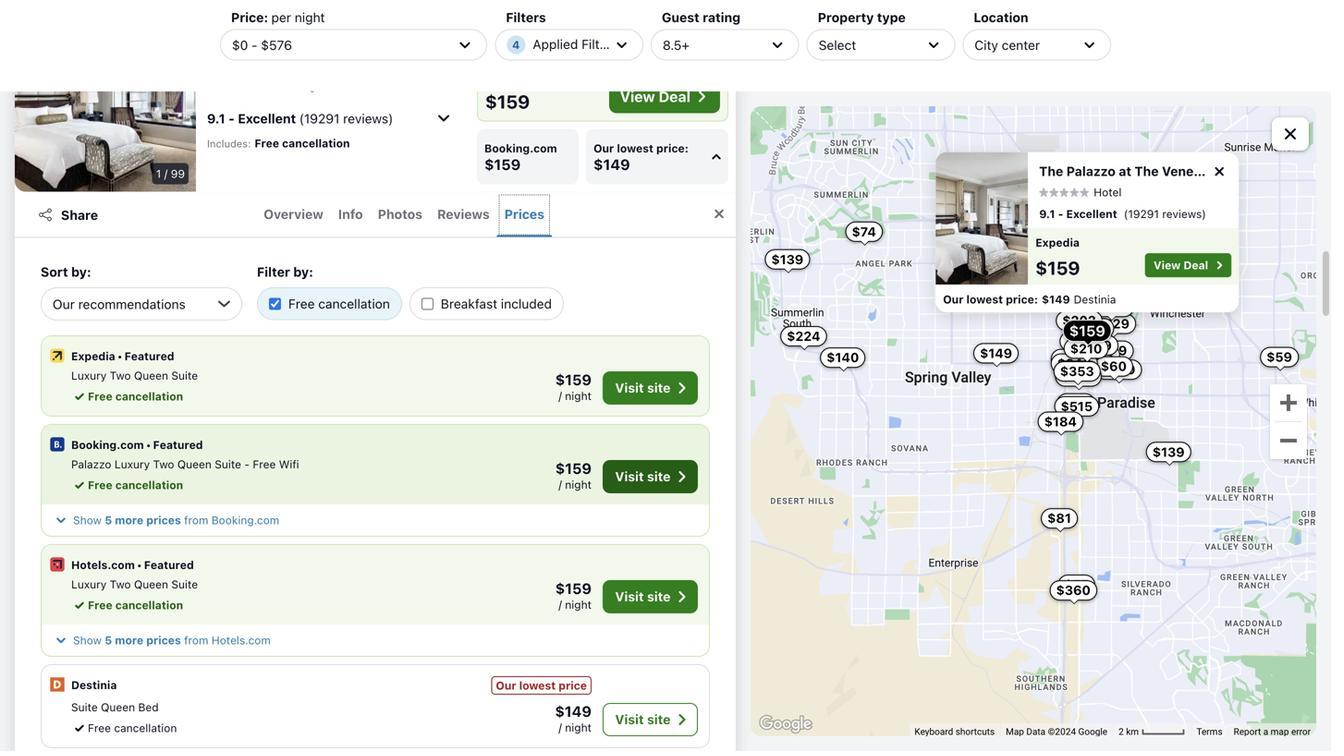 Task type: vqa. For each thing, say whether or not it's contained in the screenshot.
'Hotel' BUTTON related to Hampton
no



Task type: describe. For each thing, give the bounding box(es) containing it.
$209 button
[[1095, 360, 1142, 380]]

free down 4
[[502, 58, 527, 71]]

free cancellation button for hotels.com • featured
[[71, 597, 183, 614]]

1 horizontal spatial (19291
[[1124, 208, 1160, 221]]

4 visit site from the top
[[615, 713, 671, 728]]

1 horizontal spatial destinia
[[1074, 293, 1117, 306]]

night for booking.com • featured
[[565, 479, 592, 492]]

0 vertical spatial $229 button
[[1090, 314, 1137, 334]]

1 horizontal spatial expedia
[[486, 27, 536, 42]]

0 horizontal spatial excellent
[[238, 111, 296, 126]]

suite down expedia • featured
[[171, 369, 198, 382]]

more for two
[[115, 634, 144, 647]]

the up $0
[[207, 17, 234, 34]]

- up 'includes:'
[[229, 111, 235, 126]]

$159 / night for booking.com
[[556, 460, 592, 492]]

free down hotels.com • featured
[[88, 599, 113, 612]]

$149 / night
[[555, 703, 592, 735]]

shortcuts
[[956, 727, 995, 738]]

1 horizontal spatial booking.com
[[212, 514, 279, 527]]

city center
[[975, 37, 1040, 52]]

visit site button for hotels.com • featured
[[603, 581, 698, 614]]

property
[[818, 10, 874, 25]]

/ for hotels.com • featured
[[559, 599, 562, 612]]

$515 button
[[1055, 397, 1100, 417]]

0 vertical spatial hotel
[[264, 47, 295, 63]]

1 vertical spatial $139
[[1153, 445, 1185, 460]]

palazzo luxury two queen suite - free wifi
[[71, 458, 299, 471]]

free cancellation inside multi-select list box
[[289, 296, 390, 312]]

featured for hotels.com • featured
[[144, 559, 194, 572]]

luxury for expedia
[[71, 369, 107, 382]]

$179
[[1081, 338, 1112, 353]]

32%
[[594, 29, 620, 42]]

reviews button
[[430, 193, 497, 237]]

per
[[272, 10, 291, 25]]

the palazzo at the venetian resort button
[[207, 16, 459, 35]]

$159 inside button
[[1070, 322, 1106, 340]]

to
[[264, 77, 276, 92]]

$200
[[1058, 352, 1092, 367]]

hotels.com • featured
[[71, 559, 194, 572]]

featured for booking.com • featured
[[153, 439, 203, 452]]

suite left the free
[[215, 458, 241, 471]]

$184
[[1045, 414, 1077, 430]]

$0
[[232, 37, 248, 52]]

1
[[156, 167, 161, 180]]

includes: free cancellation
[[207, 137, 350, 150]]

$95
[[1070, 364, 1096, 379]]

wifi
[[279, 458, 299, 471]]

$322
[[1095, 299, 1128, 315]]

1 vertical spatial view
[[1154, 259, 1181, 272]]

terms link
[[1197, 727, 1223, 738]]

our for our lowest price
[[496, 680, 517, 693]]

overview
[[264, 206, 324, 222]]

booking.com image
[[49, 436, 66, 453]]

$89 button
[[1060, 332, 1099, 352]]

1 vertical spatial palazzo
[[1067, 164, 1116, 179]]

$53 button
[[1082, 345, 1121, 366]]

0 horizontal spatial view deal
[[620, 88, 691, 105]]

fountains
[[330, 77, 389, 92]]

cancellation up show 5 more prices from hotels.com
[[115, 599, 183, 612]]

report a map error link
[[1234, 727, 1311, 738]]

keyboard shortcuts button
[[915, 726, 995, 739]]

1 horizontal spatial the palazzo at the venetian resort
[[1040, 164, 1264, 179]]

0 horizontal spatial expedia
[[71, 350, 115, 363]]

show for show 5 more prices from hotels.com
[[73, 634, 102, 647]]

booking.com $159
[[485, 142, 557, 173]]

$75
[[1065, 578, 1089, 593]]

$240 button
[[1051, 354, 1098, 374]]

night inside $149 / night
[[565, 722, 592, 735]]

Breakfast included checkbox
[[422, 298, 434, 310]]

$159 / night for hotels.com
[[556, 580, 592, 612]]

$353
[[1061, 364, 1095, 379]]

breakfast
[[441, 296, 498, 312]]

cancellation down bed
[[114, 722, 177, 735]]

share
[[61, 207, 98, 223]]

free inside multi-select list box
[[289, 296, 315, 312]]

1 vertical spatial two
[[153, 458, 174, 471]]

lowest for our lowest price
[[519, 680, 556, 693]]

map region
[[751, 106, 1317, 737]]

$75 button
[[1058, 575, 1096, 596]]

bellagio
[[280, 77, 327, 92]]

$240 $128
[[1058, 356, 1094, 378]]

1 vertical spatial view deal
[[1154, 259, 1209, 272]]

1 vertical spatial filters
[[582, 37, 618, 52]]

0 vertical spatial $139
[[772, 252, 804, 267]]

0 horizontal spatial 9.1
[[207, 111, 225, 126]]

4
[[512, 38, 520, 51]]

info button
[[331, 193, 371, 237]]

from for booking.com
[[184, 514, 208, 527]]

show for show 5 more prices from booking.com
[[73, 514, 102, 527]]

prices for from booking.com
[[146, 514, 181, 527]]

google
[[1079, 727, 1108, 738]]

keyboard
[[915, 727, 954, 738]]

featured for expedia • featured
[[124, 350, 174, 363]]

$59
[[1267, 350, 1293, 365]]

2
[[1119, 727, 1124, 738]]

suite down hotels.com • featured
[[171, 578, 198, 591]]

1 horizontal spatial excellent
[[1067, 208, 1118, 221]]

sort
[[41, 264, 68, 280]]

cancellation down applied
[[530, 58, 598, 71]]

$200 button
[[1051, 349, 1099, 370]]

0 vertical spatial reviews)
[[343, 111, 393, 126]]

8.5+
[[663, 37, 690, 52]]

$210
[[1071, 341, 1103, 356]]

prices
[[505, 206, 545, 222]]

filter
[[257, 264, 290, 280]]

$240
[[1058, 356, 1092, 371]]

free
[[253, 458, 276, 471]]

$203
[[1063, 313, 1097, 328]]

$140 button
[[820, 348, 866, 368]]

two for expedia
[[110, 369, 131, 382]]

guest
[[662, 10, 700, 25]]

the palazzo at the venetian resort image
[[936, 152, 1029, 285]]

0 vertical spatial hotels.com
[[71, 559, 135, 572]]

1 vertical spatial destinia
[[71, 679, 117, 692]]

bed
[[138, 701, 159, 714]]

$151
[[1069, 331, 1099, 346]]

1 horizontal spatial resort
[[1222, 164, 1264, 179]]

0 horizontal spatial hotel button
[[207, 47, 295, 63]]

$149 $353
[[980, 346, 1095, 379]]

report a map error
[[1234, 727, 1311, 738]]

price: for our lowest price: $149 destinia
[[1006, 293, 1039, 306]]

location
[[974, 10, 1029, 25]]

cancellation inside multi-select list box
[[318, 296, 390, 312]]

map data ©2024 google
[[1006, 727, 1108, 738]]

0 vertical spatial view
[[620, 88, 655, 105]]

cancellation down expedia • featured
[[115, 390, 183, 403]]

our for our lowest price: $149 destinia
[[944, 293, 964, 306]]

$138 button
[[1094, 286, 1140, 306]]

visit site for hotels.com • featured
[[615, 590, 671, 605]]

$203 button
[[1056, 311, 1103, 331]]

resort inside button
[[411, 17, 459, 34]]

share button
[[26, 198, 109, 232]]

tab list containing overview
[[109, 193, 699, 237]]

free right 'includes:'
[[255, 137, 279, 150]]

1 horizontal spatial view deal button
[[1146, 254, 1232, 278]]

0 horizontal spatial deal
[[659, 88, 691, 105]]

prices for from hotels.com
[[146, 634, 181, 647]]

- left the free
[[244, 458, 250, 471]]

free cancellation button down suite queen bed
[[71, 720, 177, 737]]

close image
[[1212, 163, 1228, 180]]

error
[[1292, 727, 1311, 738]]

price:
[[231, 10, 268, 25]]

site for expedia • featured
[[647, 381, 671, 396]]

visit site for expedia • featured
[[615, 381, 671, 396]]

$249
[[1094, 343, 1128, 359]]

free cancellation button for expedia • featured
[[71, 388, 183, 405]]

$160 button
[[1079, 287, 1124, 307]]

our for our lowest price: $149
[[594, 142, 614, 155]]

queen down hotels.com • featured
[[134, 578, 168, 591]]

free cancellation button down applied
[[486, 56, 598, 73]]

map
[[1006, 727, 1025, 738]]

queen left bed
[[101, 701, 135, 714]]

free down expedia • featured
[[88, 390, 113, 403]]

2 km button
[[1114, 724, 1192, 739]]

night for hotels.com • featured
[[565, 599, 592, 612]]

$128
[[1062, 363, 1094, 378]]

the left close icon
[[1135, 164, 1159, 179]]

luxury two queen suite for expedia
[[71, 369, 198, 382]]

5 for show 5 more prices from booking.com
[[105, 514, 112, 527]]

$60
[[1101, 359, 1127, 374]]

$353 button
[[1054, 362, 1101, 382]]

$138
[[1101, 288, 1133, 304]]

0 horizontal spatial $139 button
[[765, 249, 810, 270]]

overview button
[[256, 193, 331, 237]]

booking.com • featured
[[71, 439, 203, 452]]

1 vertical spatial hotels.com
[[212, 634, 271, 647]]

visit for booking.com • featured
[[615, 469, 644, 485]]

/ inside $149 / night
[[559, 722, 562, 735]]

$224
[[787, 329, 821, 344]]

$224 button
[[781, 326, 827, 347]]

0.9 miles to bellagio fountains button
[[207, 70, 455, 99]]

• for hotels.com
[[137, 559, 142, 572]]

$74
[[852, 224, 877, 239]]

1 vertical spatial $229 button
[[1056, 367, 1102, 387]]



Task type: locate. For each thing, give the bounding box(es) containing it.
venetian inside button
[[345, 17, 408, 34]]

(19291 down 0.9 miles to bellagio fountains button
[[299, 111, 340, 126]]

site for booking.com • featured
[[647, 469, 671, 485]]

2 visit site from the top
[[615, 469, 671, 485]]

keyboard shortcuts
[[915, 727, 995, 738]]

visit site button for booking.com • featured
[[603, 461, 698, 494]]

1 site from the top
[[647, 381, 671, 396]]

0 vertical spatial expedia
[[486, 27, 536, 42]]

show down the palazzo
[[73, 514, 102, 527]]

0 vertical spatial show
[[73, 514, 102, 527]]

booking.com down the free
[[212, 514, 279, 527]]

0 vertical spatial (19291
[[299, 111, 340, 126]]

2 $159 / night from the top
[[556, 460, 592, 492]]

2 vertical spatial featured
[[144, 559, 194, 572]]

photos button
[[371, 193, 430, 237]]

free cancellation button down hotels.com • featured
[[71, 597, 183, 614]]

4 site from the top
[[647, 713, 671, 728]]

visit site button for expedia • featured
[[603, 372, 698, 405]]

$249 button
[[1087, 341, 1134, 361]]

0 horizontal spatial the palazzo at the venetian resort
[[207, 17, 459, 34]]

free cancellation down booking.com • featured
[[88, 479, 183, 492]]

0 vertical spatial filters
[[506, 10, 546, 25]]

2 vertical spatial •
[[137, 559, 142, 572]]

9.1 up 'includes:'
[[207, 111, 225, 126]]

filters left less
[[582, 37, 618, 52]]

free cancellation for hotels.com icon
[[88, 599, 183, 612]]

1 horizontal spatial view deal
[[1154, 259, 1209, 272]]

2 horizontal spatial booking.com
[[485, 142, 557, 155]]

show 5 more prices from booking.com
[[73, 514, 279, 527]]

excellent up $160
[[1067, 208, 1118, 221]]

2 vertical spatial two
[[110, 578, 131, 591]]

our lowest price
[[496, 680, 587, 693]]

0 vertical spatial $159 / night
[[556, 371, 592, 403]]

• right expedia image
[[117, 350, 123, 363]]

at inside button
[[297, 17, 311, 34]]

the right the palazzo at the venetian resort image
[[1040, 164, 1064, 179]]

city
[[975, 37, 999, 52]]

0.9
[[207, 77, 226, 92]]

0 vertical spatial palazzo
[[238, 17, 293, 34]]

0 horizontal spatial filters
[[506, 10, 546, 25]]

1 by: from the left
[[71, 264, 91, 280]]

rating
[[703, 10, 741, 25]]

9.1 - excellent (19291 reviews)
[[207, 111, 393, 126], [1040, 208, 1207, 221]]

two down booking.com • featured
[[153, 458, 174, 471]]

•
[[117, 350, 123, 363], [146, 439, 151, 452], [137, 559, 142, 572]]

0.9 miles to bellagio fountains
[[207, 77, 389, 92]]

1 horizontal spatial palazzo
[[1067, 164, 1116, 179]]

free cancellation button down booking.com • featured
[[71, 477, 183, 494]]

$149 up $203
[[1042, 293, 1071, 306]]

luxury down expedia • featured
[[71, 369, 107, 382]]

booking.com for $159
[[485, 142, 557, 155]]

visit site for booking.com • featured
[[615, 469, 671, 485]]

1 vertical spatial from
[[184, 634, 208, 647]]

free cancellation button
[[486, 56, 598, 73], [71, 388, 183, 405], [71, 477, 183, 494], [71, 597, 183, 614], [71, 720, 177, 737]]

2 visit site button from the top
[[603, 461, 698, 494]]

$184 button
[[1038, 412, 1084, 432]]

0 vertical spatial the palazzo at the venetian resort
[[207, 17, 459, 34]]

5 up suite queen bed
[[105, 634, 112, 647]]

1 horizontal spatial venetian
[[1163, 164, 1219, 179]]

2 luxury two queen suite from the top
[[71, 578, 198, 591]]

/ for expedia • featured
[[559, 390, 562, 403]]

the
[[207, 17, 234, 34], [314, 17, 342, 34], [1040, 164, 1064, 179], [1135, 164, 1159, 179]]

1 vertical spatial hotel button
[[1040, 186, 1122, 199]]

1 vertical spatial 5
[[105, 634, 112, 647]]

3 $159 / night from the top
[[556, 580, 592, 612]]

our lowest price: $149 destinia
[[944, 293, 1117, 306]]

4 visit from the top
[[615, 713, 644, 728]]

palazzo
[[71, 458, 111, 471]]

luxury for hotels.com
[[71, 578, 107, 591]]

1 5 from the top
[[105, 514, 112, 527]]

free cancellation for booking.com icon
[[88, 479, 183, 492]]

1 horizontal spatial 9.1
[[1040, 208, 1056, 221]]

$159 inside "booking.com $159"
[[485, 156, 521, 173]]

night for expedia • featured
[[565, 390, 592, 403]]

5 for show 5 more prices from hotels.com
[[105, 634, 112, 647]]

free cancellation down bed
[[88, 722, 177, 735]]

by: right filter
[[293, 264, 313, 280]]

2 more from the top
[[115, 634, 144, 647]]

tab list
[[109, 193, 699, 237]]

booking.com
[[485, 142, 557, 155], [71, 439, 144, 452], [212, 514, 279, 527]]

2 horizontal spatial •
[[146, 439, 151, 452]]

0 vertical spatial $229
[[1096, 316, 1130, 332]]

$576
[[261, 37, 292, 52]]

$160
[[1085, 289, 1117, 304]]

filters up 4
[[506, 10, 546, 25]]

property type
[[818, 10, 906, 25]]

1 $159 / night from the top
[[556, 371, 592, 403]]

1 horizontal spatial filters
[[582, 37, 618, 52]]

free down the palazzo
[[88, 479, 113, 492]]

luxury two queen suite down expedia • featured
[[71, 369, 198, 382]]

free right free cancellation option
[[289, 296, 315, 312]]

luxury down booking.com • featured
[[115, 458, 150, 471]]

1 from from the top
[[184, 514, 208, 527]]

prices
[[146, 514, 181, 527], [146, 634, 181, 647]]

show 5 more prices from hotels.com
[[73, 634, 271, 647]]

hotels.com image
[[49, 557, 66, 573]]

price:
[[657, 142, 689, 155], [1006, 293, 1039, 306]]

booking.com for •
[[71, 439, 144, 452]]

1 vertical spatial (19291
[[1124, 208, 1160, 221]]

featured up the palazzo luxury two queen suite - free wifi at the left bottom
[[153, 439, 203, 452]]

Free cancellation checkbox
[[269, 298, 281, 310]]

$210 button
[[1064, 339, 1109, 359]]

1 horizontal spatial our
[[594, 142, 614, 155]]

queen up show 5 more prices from booking.com
[[177, 458, 212, 471]]

$81 button
[[1041, 509, 1078, 529]]

$305 $151 $200 $60
[[1058, 321, 1127, 374]]

our inside our lowest price: $149
[[594, 142, 614, 155]]

1 vertical spatial at
[[1119, 164, 1132, 179]]

$360
[[1057, 583, 1091, 598]]

lowest for our lowest price: $149 destinia
[[967, 293, 1004, 306]]

more up hotels.com • featured
[[115, 514, 144, 527]]

1 vertical spatial luxury two queen suite
[[71, 578, 198, 591]]

free cancellation down hotels.com • featured
[[88, 599, 183, 612]]

2 show from the top
[[73, 634, 102, 647]]

$89 $210
[[1067, 334, 1103, 356]]

info
[[338, 206, 363, 222]]

our right "booking.com $159"
[[594, 142, 614, 155]]

99
[[171, 167, 185, 180]]

2 horizontal spatial our
[[944, 293, 964, 306]]

$149 down price at the left of the page
[[555, 703, 592, 721]]

- right the palazzo at the venetian resort image
[[1059, 208, 1064, 221]]

1 visit from the top
[[615, 381, 644, 396]]

1 horizontal spatial lowest
[[617, 142, 654, 155]]

price: inside our lowest price: $149
[[657, 142, 689, 155]]

resort
[[411, 17, 459, 34], [1222, 164, 1264, 179]]

1 vertical spatial resort
[[1222, 164, 1264, 179]]

destinia image
[[49, 677, 66, 694]]

$149 down our lowest price: $149 destinia
[[980, 346, 1013, 361]]

2 site from the top
[[647, 469, 671, 485]]

1 horizontal spatial 9.1 - excellent (19291 reviews)
[[1040, 208, 1207, 221]]

more up suite queen bed
[[115, 634, 144, 647]]

2 horizontal spatial expedia
[[1036, 236, 1080, 249]]

0 vertical spatial price:
[[657, 142, 689, 155]]

price: per night
[[231, 10, 325, 25]]

1 vertical spatial featured
[[153, 439, 203, 452]]

$149 inside our lowest price: $149
[[594, 156, 630, 173]]

1 horizontal spatial •
[[137, 559, 142, 572]]

two for hotels.com
[[110, 578, 131, 591]]

$159 button
[[1063, 320, 1112, 342]]

5 up hotels.com • featured
[[105, 514, 112, 527]]

visit for expedia • featured
[[615, 381, 644, 396]]

3 site from the top
[[647, 590, 671, 605]]

from
[[184, 514, 208, 527], [184, 634, 208, 647]]

lowest inside our lowest price: $149
[[617, 142, 654, 155]]

destinia
[[1074, 293, 1117, 306], [71, 679, 117, 692]]

cancellation down the palazzo luxury two queen suite - free wifi at the left bottom
[[115, 479, 183, 492]]

1 show from the top
[[73, 514, 102, 527]]

lowest for our lowest price: $149
[[617, 142, 654, 155]]

cancellation
[[530, 58, 598, 71], [282, 137, 350, 150], [318, 296, 390, 312], [115, 390, 183, 403], [115, 479, 183, 492], [115, 599, 183, 612], [114, 722, 177, 735]]

$305
[[1074, 321, 1108, 336]]

(19291 up the $138
[[1124, 208, 1160, 221]]

filter by:
[[257, 264, 313, 280]]

booking.com up the palazzo
[[71, 439, 144, 452]]

0 vertical spatial view deal button
[[609, 80, 720, 113]]

more for luxury
[[115, 514, 144, 527]]

1 horizontal spatial at
[[1119, 164, 1132, 179]]

luxury two queen suite for hotels.com
[[71, 578, 198, 591]]

free cancellation down filter by:
[[289, 296, 390, 312]]

google image
[[756, 713, 817, 737]]

0 horizontal spatial $229
[[1062, 369, 1096, 384]]

1 horizontal spatial reviews)
[[1163, 208, 1207, 221]]

miles
[[229, 77, 261, 92]]

0 vertical spatial destinia
[[1074, 293, 1117, 306]]

1 vertical spatial luxury
[[115, 458, 150, 471]]

from for hotels.com
[[184, 634, 208, 647]]

palazzo inside button
[[238, 17, 293, 34]]

by: for filter by:
[[293, 264, 313, 280]]

1 luxury two queen suite from the top
[[71, 369, 198, 382]]

1 visit site from the top
[[615, 381, 671, 396]]

photos
[[378, 206, 423, 222]]

expedia image
[[49, 348, 66, 364]]

free cancellation button for booking.com • featured
[[71, 477, 183, 494]]

0 vertical spatial venetian
[[345, 17, 408, 34]]

• for expedia
[[117, 350, 123, 363]]

free cancellation down applied
[[502, 58, 598, 71]]

-
[[252, 37, 258, 52], [229, 111, 235, 126], [1059, 208, 1064, 221], [244, 458, 250, 471]]

0 horizontal spatial booking.com
[[71, 439, 144, 452]]

prices button
[[497, 193, 552, 237]]

9.1 - excellent (19291 reviews) up includes: free cancellation
[[207, 111, 393, 126]]

1 visit site button from the top
[[603, 372, 698, 405]]

• up the palazzo luxury two queen suite - free wifi at the left bottom
[[146, 439, 151, 452]]

1 vertical spatial prices
[[146, 634, 181, 647]]

0 vertical spatial at
[[297, 17, 311, 34]]

- right $0
[[252, 37, 258, 52]]

0 vertical spatial from
[[184, 514, 208, 527]]

$93
[[1064, 396, 1089, 411]]

• down show 5 more prices from booking.com
[[137, 559, 142, 572]]

9.1 right the palazzo at the venetian resort image
[[1040, 208, 1056, 221]]

less
[[629, 29, 655, 42]]

9.1 - excellent (19291 reviews) up the $138
[[1040, 208, 1207, 221]]

• for booking.com
[[146, 439, 151, 452]]

4 visit site button from the top
[[603, 704, 698, 737]]

9.1
[[207, 111, 225, 126], [1040, 208, 1056, 221]]

3 visit site button from the top
[[603, 581, 698, 614]]

$139
[[772, 252, 804, 267], [1153, 445, 1185, 460]]

applied
[[533, 37, 578, 52]]

1 vertical spatial 9.1 - excellent (19291 reviews)
[[1040, 208, 1207, 221]]

cancellation left breakfast included option
[[318, 296, 390, 312]]

prices up hotels.com • featured
[[146, 514, 181, 527]]

2 visit from the top
[[615, 469, 644, 485]]

two down hotels.com • featured
[[110, 578, 131, 591]]

1 vertical spatial reviews)
[[1163, 208, 1207, 221]]

luxury two queen suite down hotels.com • featured
[[71, 578, 198, 591]]

report
[[1234, 727, 1262, 738]]

more
[[115, 514, 144, 527], [115, 634, 144, 647]]

0 horizontal spatial view deal button
[[609, 80, 720, 113]]

0 horizontal spatial (19291
[[299, 111, 340, 126]]

$60 button
[[1095, 357, 1134, 377]]

$59 button
[[1261, 347, 1299, 368]]

excellent up includes: free cancellation
[[238, 111, 296, 126]]

visit site button
[[603, 372, 698, 405], [603, 461, 698, 494], [603, 581, 698, 614], [603, 704, 698, 737]]

$229 for the bottom $229 button
[[1062, 369, 1096, 384]]

0 horizontal spatial palazzo
[[238, 17, 293, 34]]

free cancellation button down expedia • featured
[[71, 388, 183, 405]]

1 horizontal spatial hotels.com
[[212, 634, 271, 647]]

our left price at the left of the page
[[496, 680, 517, 693]]

$149 inside $149 $353
[[980, 346, 1013, 361]]

0 vertical spatial 9.1 - excellent (19291 reviews)
[[207, 111, 393, 126]]

1 vertical spatial price:
[[1006, 293, 1039, 306]]

price: for our lowest price: $149
[[657, 142, 689, 155]]

0 vertical spatial view deal
[[620, 88, 691, 105]]

$149 right "booking.com $159"
[[594, 156, 630, 173]]

show up suite queen bed
[[73, 634, 102, 647]]

2 prices from the top
[[146, 634, 181, 647]]

hotel button
[[207, 47, 295, 63], [1040, 186, 1122, 199]]

1 vertical spatial deal
[[1184, 259, 1209, 272]]

two
[[110, 369, 131, 382], [153, 458, 174, 471], [110, 578, 131, 591]]

1 horizontal spatial hotel button
[[1040, 186, 1122, 199]]

3 visit from the top
[[615, 590, 644, 605]]

site
[[647, 381, 671, 396], [647, 469, 671, 485], [647, 590, 671, 605], [647, 713, 671, 728]]

1 vertical spatial 9.1
[[1040, 208, 1056, 221]]

0 vertical spatial featured
[[124, 350, 174, 363]]

free cancellation for destinia icon
[[88, 722, 177, 735]]

reviews
[[437, 206, 490, 222]]

$95 button
[[1064, 362, 1102, 382]]

hotels.com
[[71, 559, 135, 572], [212, 634, 271, 647]]

our down the palazzo at the venetian resort image
[[944, 293, 964, 306]]

0 vertical spatial more
[[115, 514, 144, 527]]

$93 button
[[1057, 394, 1096, 414]]

1 vertical spatial excellent
[[1067, 208, 1118, 221]]

usual
[[686, 29, 716, 42]]

1 vertical spatial our
[[944, 293, 964, 306]]

0 horizontal spatial hotels.com
[[71, 559, 135, 572]]

0 horizontal spatial resort
[[411, 17, 459, 34]]

two down expedia • featured
[[110, 369, 131, 382]]

2 vertical spatial our
[[496, 680, 517, 693]]

0 horizontal spatial our
[[496, 680, 517, 693]]

3 visit site from the top
[[615, 590, 671, 605]]

breakfast included
[[441, 296, 552, 312]]

suite left bed
[[71, 701, 98, 714]]

1 vertical spatial venetian
[[1163, 164, 1219, 179]]

free cancellation for expedia image
[[88, 390, 183, 403]]

0 horizontal spatial reviews)
[[343, 111, 393, 126]]

deal
[[659, 88, 691, 105], [1184, 259, 1209, 272]]

0 horizontal spatial price:
[[657, 142, 689, 155]]

0 horizontal spatial hotel
[[264, 47, 295, 63]]

cancellation down bellagio on the left of the page
[[282, 137, 350, 150]]

$229 for the topmost $229 button
[[1096, 316, 1130, 332]]

free down suite queen bed
[[88, 722, 111, 735]]

1 horizontal spatial view
[[1154, 259, 1181, 272]]

$229 button
[[1090, 314, 1137, 334], [1056, 367, 1102, 387]]

our
[[594, 142, 614, 155], [944, 293, 964, 306], [496, 680, 517, 693]]

0 horizontal spatial venetian
[[345, 17, 408, 34]]

0 vertical spatial •
[[117, 350, 123, 363]]

applied filters
[[533, 37, 618, 52]]

by: for sort by:
[[71, 264, 91, 280]]

free cancellation down expedia • featured
[[88, 390, 183, 403]]

queen down expedia • featured
[[134, 369, 168, 382]]

$128 button
[[1055, 361, 1100, 381]]

queen
[[134, 369, 168, 382], [177, 458, 212, 471], [134, 578, 168, 591], [101, 701, 135, 714]]

luxury down hotels.com • featured
[[71, 578, 107, 591]]

at
[[297, 17, 311, 34], [1119, 164, 1132, 179]]

2 vertical spatial $159 / night
[[556, 580, 592, 612]]

featured up booking.com • featured
[[124, 350, 174, 363]]

1 horizontal spatial by:
[[293, 264, 313, 280]]

1 vertical spatial expedia
[[1036, 236, 1080, 249]]

2 vertical spatial lowest
[[519, 680, 556, 693]]

by: right sort
[[71, 264, 91, 280]]

booking.com up prices
[[485, 142, 557, 155]]

1 horizontal spatial hotel
[[1094, 186, 1122, 199]]

site for hotels.com • featured
[[647, 590, 671, 605]]

data
[[1027, 727, 1046, 738]]

our lowest price: $149
[[594, 142, 689, 173]]

0 vertical spatial lowest
[[617, 142, 654, 155]]

featured down show 5 more prices from booking.com
[[144, 559, 194, 572]]

expedia • featured
[[71, 350, 174, 363]]

2 by: from the left
[[293, 264, 313, 280]]

0 horizontal spatial •
[[117, 350, 123, 363]]

0 vertical spatial hotel button
[[207, 47, 295, 63]]

1 horizontal spatial price:
[[1006, 293, 1039, 306]]

2 horizontal spatial lowest
[[967, 293, 1004, 306]]

1 horizontal spatial $139 button
[[1147, 442, 1192, 463]]

the palazzo at the venetian resort, (las vegas, usa) image
[[15, 7, 196, 192]]

$81
[[1048, 511, 1072, 526]]

2 from from the top
[[184, 634, 208, 647]]

expedia
[[486, 27, 536, 42], [1036, 236, 1080, 249], [71, 350, 115, 363]]

the palazzo at the venetian resort
[[207, 17, 459, 34], [1040, 164, 1264, 179]]

1 prices from the top
[[146, 514, 181, 527]]

palazzo
[[238, 17, 293, 34], [1067, 164, 1116, 179]]

/ for booking.com • featured
[[559, 479, 562, 492]]

visit for hotels.com • featured
[[615, 590, 644, 605]]

1 vertical spatial $229
[[1062, 369, 1096, 384]]

1 more from the top
[[115, 514, 144, 527]]

prices up bed
[[146, 634, 181, 647]]

multi-select list box
[[257, 280, 572, 320]]

2 vertical spatial expedia
[[71, 350, 115, 363]]

$151 button
[[1063, 329, 1106, 349]]

0 vertical spatial prices
[[146, 514, 181, 527]]

the right the per
[[314, 17, 342, 34]]

0 vertical spatial luxury two queen suite
[[71, 369, 198, 382]]

than
[[658, 29, 683, 42]]

2 5 from the top
[[105, 634, 112, 647]]

1 horizontal spatial deal
[[1184, 259, 1209, 272]]



